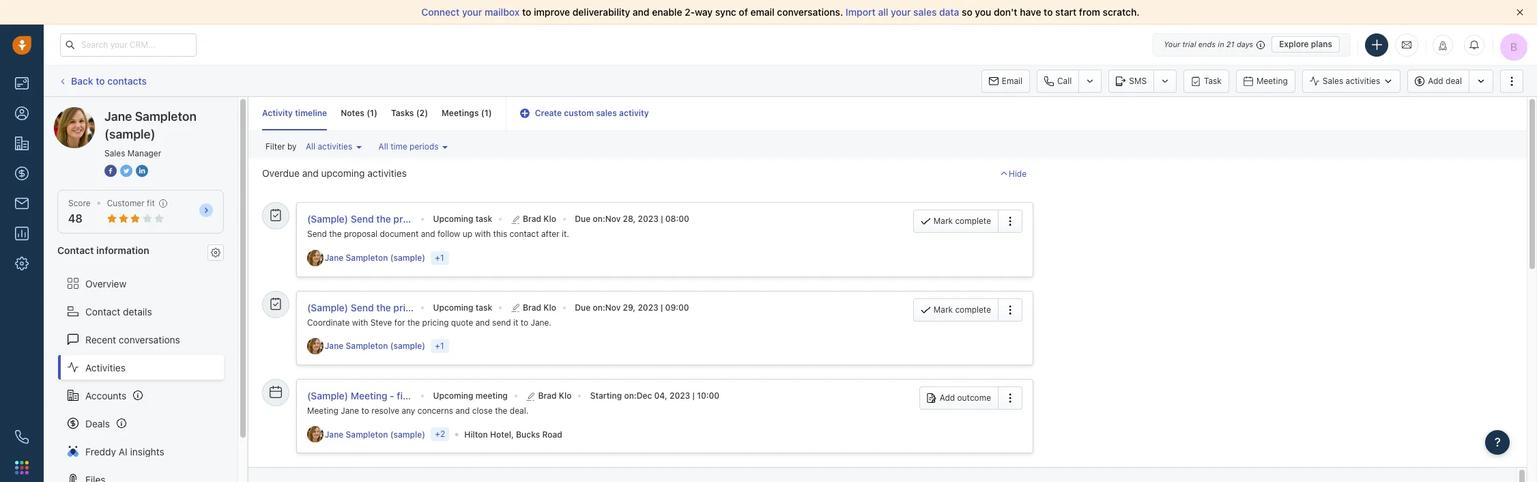 Task type: vqa. For each thing, say whether or not it's contained in the screenshot.
the bottom the days
no



Task type: describe. For each thing, give the bounding box(es) containing it.
the down meeting
[[495, 406, 508, 416]]

09:00
[[666, 302, 689, 312]]

add for add deal
[[1429, 76, 1444, 86]]

your
[[1164, 40, 1181, 48]]

scratch.
[[1103, 6, 1140, 18]]

sampleton for third jane sampleton (sample) link from the top of the page
[[346, 429, 388, 440]]

(sample) for third jane sampleton (sample) link from the top of the page
[[390, 429, 425, 440]]

from
[[1080, 6, 1101, 18]]

send the proposal document and follow up with this contact after it.
[[307, 229, 569, 239]]

2-
[[685, 6, 695, 18]]

starting on : dec 04, 2023 | 10:00
[[590, 391, 720, 401]]

to left start
[[1044, 6, 1053, 18]]

| for quote
[[661, 302, 663, 312]]

outcome
[[958, 393, 992, 403]]

add for add outcome
[[940, 393, 955, 403]]

jane inside jane sampleton (sample) sales manager
[[104, 109, 132, 124]]

on for (sample) send the proposal document
[[593, 214, 603, 224]]

manager
[[128, 148, 161, 158]]

1 vertical spatial send
[[307, 229, 327, 239]]

information
[[96, 245, 149, 256]]

phone element
[[8, 423, 36, 451]]

task for quote
[[476, 302, 493, 312]]

0 vertical spatial document
[[436, 213, 481, 225]]

mark for (sample) send the pricing quote
[[934, 304, 953, 315]]

jane sampleton (sample) sales manager
[[104, 109, 197, 158]]

call button
[[1037, 69, 1079, 93]]

up
[[463, 229, 473, 239]]

freddy
[[85, 446, 116, 457]]

klo for document
[[544, 214, 556, 224]]

+2
[[435, 429, 445, 439]]

2 vertical spatial |
[[693, 391, 695, 401]]

deal
[[1446, 76, 1463, 86]]

create custom sales activity link
[[520, 108, 649, 118]]

the up send the proposal document and follow up with this contact after it. at the left top
[[376, 213, 391, 225]]

sms
[[1130, 75, 1147, 86]]

(sample) for (sample) send the pricing quote
[[307, 302, 348, 313]]

2023 for (sample) send the pricing quote
[[638, 302, 659, 312]]

activity
[[262, 108, 293, 118]]

04,
[[655, 391, 668, 401]]

close image
[[1517, 9, 1524, 16]]

meeting for meeting jane to resolve any concerns and close the deal.
[[307, 406, 339, 416]]

(sample) send the proposal document
[[307, 213, 481, 225]]

sms button
[[1109, 69, 1154, 93]]

) for notes ( 1 )
[[374, 108, 378, 118]]

hilton hotel, bucks road
[[465, 429, 563, 440]]

import
[[846, 6, 876, 18]]

sync
[[716, 6, 737, 18]]

any
[[402, 406, 415, 416]]

explore plans
[[1280, 39, 1333, 49]]

and left the enable
[[633, 6, 650, 18]]

customer
[[107, 198, 145, 208]]

(sample) send the pricing quote
[[307, 302, 453, 313]]

overview
[[85, 278, 126, 289]]

due on : nov 28, 2023 | 08:00
[[575, 214, 690, 224]]

10:00
[[697, 391, 720, 401]]

complete for (sample) send the pricing quote
[[956, 304, 992, 315]]

send for (sample) send the pricing quote
[[351, 302, 374, 313]]

all activities
[[306, 141, 353, 152]]

upcoming meeting
[[433, 391, 508, 401]]

notes ( 1 )
[[341, 108, 378, 118]]

08:00
[[666, 214, 690, 224]]

recent
[[85, 334, 116, 345]]

complete for (sample) send the proposal document
[[956, 216, 992, 226]]

task
[[1205, 75, 1222, 86]]

contact information
[[57, 245, 149, 256]]

Search your CRM... text field
[[60, 33, 197, 56]]

brad klo for (sample) send the proposal document
[[523, 214, 556, 224]]

1 for notes ( 1 )
[[370, 108, 374, 118]]

21
[[1227, 40, 1235, 48]]

starting
[[590, 391, 622, 401]]

1 vertical spatial sales
[[596, 108, 617, 118]]

(sample) send the pricing quote link
[[307, 302, 453, 313]]

( for meetings
[[481, 108, 485, 118]]

all
[[879, 6, 889, 18]]

0 vertical spatial quote
[[427, 302, 453, 313]]

improve
[[534, 6, 570, 18]]

timeline
[[295, 108, 327, 118]]

add deal
[[1429, 76, 1463, 86]]

start
[[1056, 6, 1077, 18]]

hotel,
[[490, 429, 514, 440]]

send email image
[[1403, 39, 1412, 50]]

what's new image
[[1439, 41, 1448, 50]]

1 vertical spatial quote
[[451, 317, 473, 328]]

create custom sales activity
[[535, 108, 649, 118]]

contact
[[510, 229, 539, 239]]

task button
[[1184, 69, 1230, 93]]

meetings
[[442, 108, 479, 118]]

all for all time periods
[[379, 141, 388, 152]]

freddy ai insights
[[85, 446, 164, 457]]

jane sampleton (sample) down contacts
[[81, 107, 193, 118]]

upcoming task for (sample) send the proposal document
[[433, 214, 493, 224]]

it
[[514, 317, 519, 328]]

all time periods
[[379, 141, 439, 152]]

connect your mailbox to improve deliverability and enable 2-way sync of email conversations. import all your sales data so you don't have to start from scratch.
[[422, 6, 1140, 18]]

mark for (sample) send the proposal document
[[934, 216, 953, 226]]

mark complete for (sample) send the proposal document
[[934, 216, 992, 226]]

freshworks switcher image
[[15, 461, 29, 474]]

you
[[975, 6, 992, 18]]

(sample) for jane sampleton (sample) link corresponding to pricing
[[390, 341, 425, 351]]

filter by
[[266, 141, 297, 152]]

phone image
[[15, 430, 29, 444]]

1 horizontal spatial with
[[475, 229, 491, 239]]

connect
[[422, 6, 460, 18]]

close
[[472, 406, 493, 416]]

meeting button
[[1237, 69, 1296, 93]]

enable
[[652, 6, 683, 18]]

meeting jane to resolve any concerns and close the deal.
[[307, 406, 529, 416]]

contact for contact details
[[85, 306, 120, 317]]

hide
[[1009, 168, 1027, 179]]

(sample) for (sample) send the proposal document
[[307, 213, 348, 225]]

all activities link
[[303, 138, 365, 155]]

sampleton for jane sampleton (sample) link corresponding to pricing
[[346, 341, 388, 351]]

and down 'upcoming meeting'
[[456, 406, 470, 416]]

upcoming task for (sample) send the pricing quote
[[433, 302, 493, 312]]

2 vertical spatial on
[[624, 391, 634, 401]]

48
[[68, 212, 83, 225]]

( for notes
[[367, 108, 370, 118]]

create
[[535, 108, 562, 118]]

call
[[1058, 75, 1072, 86]]

task for document
[[476, 214, 493, 224]]

call link
[[1037, 69, 1079, 93]]

: for (sample) send the proposal document
[[603, 214, 606, 224]]

back
[[71, 75, 93, 87]]

1 horizontal spatial proposal
[[394, 213, 433, 225]]

so
[[962, 6, 973, 18]]

back to contacts
[[71, 75, 147, 87]]

recent conversations
[[85, 334, 180, 345]]

trial
[[1183, 40, 1197, 48]]

periods
[[410, 141, 439, 152]]

nov for (sample) send the pricing quote
[[606, 302, 621, 312]]

to right "it"
[[521, 317, 529, 328]]

brad for document
[[523, 214, 542, 224]]

2 vertical spatial brad
[[538, 391, 557, 401]]

details
[[123, 306, 152, 317]]

overdue and upcoming activities
[[262, 167, 407, 179]]

tasks ( 2 )
[[391, 108, 428, 118]]



Task type: locate. For each thing, give the bounding box(es) containing it.
1 vertical spatial sales
[[104, 148, 125, 158]]

1 vertical spatial upcoming task
[[433, 302, 493, 312]]

2 due from the top
[[575, 302, 591, 312]]

) right meetings
[[489, 108, 492, 118]]

it.
[[562, 229, 569, 239]]

meeting for meeting
[[1257, 75, 1288, 86]]

due left 28,
[[575, 214, 591, 224]]

add left "outcome"
[[940, 393, 955, 403]]

0 vertical spatial +1
[[435, 252, 444, 263]]

2 vertical spatial upcoming
[[433, 391, 474, 401]]

due for document
[[575, 214, 591, 224]]

2 horizontal spatial activities
[[1346, 76, 1381, 86]]

your left mailbox
[[462, 6, 482, 18]]

brad klo
[[523, 214, 556, 224], [523, 302, 556, 312], [538, 391, 572, 401]]

1 due from the top
[[575, 214, 591, 224]]

)
[[374, 108, 378, 118], [425, 108, 428, 118], [489, 108, 492, 118]]

( right tasks
[[416, 108, 420, 118]]

0 vertical spatial due
[[575, 214, 591, 224]]

1 tasks image from the top
[[270, 209, 282, 221]]

activities for sales activities
[[1346, 76, 1381, 86]]

activities
[[85, 362, 126, 373]]

pricing right for
[[422, 317, 449, 328]]

in
[[1218, 40, 1225, 48]]

mailbox
[[485, 6, 520, 18]]

1 ( from the left
[[367, 108, 370, 118]]

accounts
[[85, 390, 127, 401]]

(sample)
[[155, 107, 193, 118], [104, 127, 155, 141], [390, 253, 425, 263], [390, 341, 425, 351], [390, 429, 425, 440]]

1 upcoming task from the top
[[433, 214, 493, 224]]

don't
[[994, 6, 1018, 18]]

facebook circled image
[[104, 164, 117, 178]]

1 vertical spatial +1
[[435, 341, 444, 351]]

2 upcoming task from the top
[[433, 302, 493, 312]]

mark complete for (sample) send the pricing quote
[[934, 304, 992, 315]]

activity
[[619, 108, 649, 118]]

2 vertical spatial klo
[[559, 391, 572, 401]]

klo up the jane.
[[544, 302, 556, 312]]

all right by
[[306, 141, 316, 152]]

2 horizontal spatial (
[[481, 108, 485, 118]]

0 horizontal spatial meeting
[[307, 406, 339, 416]]

send for (sample) send the proposal document
[[351, 213, 374, 225]]

+1 down send the proposal document and follow up with this contact after it. at the left top
[[435, 252, 444, 263]]

2 upcoming from the top
[[433, 302, 474, 312]]

proposal down the (sample) send the proposal document link
[[344, 229, 378, 239]]

jane sampleton (sample) down the steve
[[325, 341, 425, 351]]

) right tasks
[[425, 108, 428, 118]]

1 right meetings
[[485, 108, 489, 118]]

0 vertical spatial complete
[[956, 216, 992, 226]]

for
[[395, 317, 405, 328]]

sales left data
[[914, 6, 937, 18]]

klo left starting
[[559, 391, 572, 401]]

klo for quote
[[544, 302, 556, 312]]

contact
[[57, 245, 94, 256], [85, 306, 120, 317]]

upcoming task up the up
[[433, 214, 493, 224]]

1 vertical spatial pricing
[[422, 317, 449, 328]]

0 horizontal spatial with
[[352, 317, 368, 328]]

(sample) up coordinate
[[307, 302, 348, 313]]

sales left activity
[[596, 108, 617, 118]]

brad klo up the jane.
[[523, 302, 556, 312]]

1 vertical spatial (sample)
[[307, 302, 348, 313]]

meeting inside button
[[1257, 75, 1288, 86]]

mark complete button for (sample) send the pricing quote
[[914, 298, 998, 321]]

| left 09:00
[[661, 302, 663, 312]]

| left 10:00 on the bottom of page
[[693, 391, 695, 401]]

brad for quote
[[523, 302, 542, 312]]

1 vertical spatial with
[[352, 317, 368, 328]]

2 vertical spatial 2023
[[670, 391, 691, 401]]

+1 for quote
[[435, 341, 444, 351]]

mark
[[934, 216, 953, 226], [934, 304, 953, 315]]

| left 08:00
[[661, 214, 663, 224]]

your trial ends in 21 days
[[1164, 40, 1254, 48]]

after
[[541, 229, 560, 239]]

to right mailbox
[[522, 6, 532, 18]]

brad klo up after
[[523, 214, 556, 224]]

0 vertical spatial upcoming
[[433, 214, 474, 224]]

task up send the proposal document and follow up with this contact after it. at the left top
[[476, 214, 493, 224]]

upcoming for document
[[433, 214, 474, 224]]

1 upcoming from the top
[[433, 214, 474, 224]]

0 vertical spatial meeting
[[1257, 75, 1288, 86]]

tasks image for (sample) send the proposal document
[[270, 209, 282, 221]]

to right back
[[96, 75, 105, 87]]

) for meetings ( 1 )
[[489, 108, 492, 118]]

2 all from the left
[[379, 141, 388, 152]]

(sample) for jane sampleton (sample) link associated with proposal
[[390, 253, 425, 263]]

1 vertical spatial 2023
[[638, 302, 659, 312]]

deals
[[85, 418, 110, 429]]

contact down 48 button
[[57, 245, 94, 256]]

send down overdue and upcoming activities
[[307, 229, 327, 239]]

with
[[475, 229, 491, 239], [352, 317, 368, 328]]

the right for
[[408, 317, 420, 328]]

1 vertical spatial meeting
[[307, 406, 339, 416]]

upcoming
[[321, 167, 365, 179]]

sampleton down the steve
[[346, 341, 388, 351]]

quote up coordinate with steve for the pricing quote and send it to jane.
[[427, 302, 453, 313]]

3 ( from the left
[[481, 108, 485, 118]]

2 vertical spatial activities
[[368, 167, 407, 179]]

with left the steve
[[352, 317, 368, 328]]

2023 for (sample) send the proposal document
[[638, 214, 659, 224]]

:
[[603, 214, 606, 224], [603, 302, 606, 312], [634, 391, 637, 401]]

2 vertical spatial send
[[351, 302, 374, 313]]

meeting left resolve
[[307, 406, 339, 416]]

0 horizontal spatial (
[[367, 108, 370, 118]]

3 jane sampleton (sample) link from the top
[[325, 429, 428, 440]]

pricing
[[394, 302, 425, 313], [422, 317, 449, 328]]

concerns
[[418, 406, 453, 416]]

1 your from the left
[[462, 6, 482, 18]]

2 (sample) from the top
[[307, 302, 348, 313]]

all left time
[[379, 141, 388, 152]]

all inside all time periods button
[[379, 141, 388, 152]]

days
[[1237, 40, 1254, 48]]

0 vertical spatial on
[[593, 214, 603, 224]]

|
[[661, 214, 663, 224], [661, 302, 663, 312], [693, 391, 695, 401]]

quote left the send
[[451, 317, 473, 328]]

1 vertical spatial :
[[603, 302, 606, 312]]

tasks image for (sample) send the pricing quote
[[270, 297, 282, 310]]

1 vertical spatial tasks image
[[270, 297, 282, 310]]

upcoming up coordinate with steve for the pricing quote and send it to jane.
[[433, 302, 474, 312]]

brad klo for (sample) send the pricing quote
[[523, 302, 556, 312]]

to left resolve
[[362, 406, 369, 416]]

coordinate with steve for the pricing quote and send it to jane.
[[307, 317, 552, 328]]

1 mark from the top
[[934, 216, 953, 226]]

3 ) from the left
[[489, 108, 492, 118]]

+1 for document
[[435, 252, 444, 263]]

score
[[68, 198, 91, 208]]

task
[[476, 214, 493, 224], [476, 302, 493, 312]]

0 horizontal spatial proposal
[[344, 229, 378, 239]]

2 ) from the left
[[425, 108, 428, 118]]

email button
[[982, 69, 1031, 93]]

ends
[[1199, 40, 1216, 48]]

have
[[1020, 6, 1042, 18]]

( right meetings
[[481, 108, 485, 118]]

document down the (sample) send the proposal document link
[[380, 229, 419, 239]]

) for tasks ( 2 )
[[425, 108, 428, 118]]

) right notes
[[374, 108, 378, 118]]

1 (sample) from the top
[[307, 213, 348, 225]]

0 vertical spatial :
[[603, 214, 606, 224]]

meetings image
[[270, 386, 282, 398]]

conversations.
[[777, 6, 844, 18]]

due
[[575, 214, 591, 224], [575, 302, 591, 312]]

and right overdue
[[302, 167, 319, 179]]

on
[[593, 214, 603, 224], [593, 302, 603, 312], [624, 391, 634, 401]]

activities for all activities
[[318, 141, 353, 152]]

0 vertical spatial task
[[476, 214, 493, 224]]

0 horizontal spatial )
[[374, 108, 378, 118]]

add inside button
[[940, 393, 955, 403]]

upcoming
[[433, 214, 474, 224], [433, 302, 474, 312], [433, 391, 474, 401]]

0 horizontal spatial add
[[940, 393, 955, 403]]

(sample) down overdue and upcoming activities
[[307, 213, 348, 225]]

sales inside jane sampleton (sample) sales manager
[[104, 148, 125, 158]]

and left follow
[[421, 229, 435, 239]]

your right all
[[891, 6, 911, 18]]

jane sampleton (sample) down resolve
[[325, 429, 425, 440]]

due on : nov 29, 2023 | 09:00
[[575, 302, 689, 312]]

upcoming task up coordinate with steve for the pricing quote and send it to jane.
[[433, 302, 493, 312]]

add inside button
[[1429, 76, 1444, 86]]

0 vertical spatial activities
[[1346, 76, 1381, 86]]

1 vertical spatial on
[[593, 302, 603, 312]]

jane sampleton (sample) link down the steve
[[325, 340, 428, 352]]

0 vertical spatial proposal
[[394, 213, 433, 225]]

steve
[[371, 317, 392, 328]]

0 vertical spatial |
[[661, 214, 663, 224]]

0 vertical spatial mark complete
[[934, 216, 992, 226]]

1 mark complete from the top
[[934, 216, 992, 226]]

2 vertical spatial :
[[634, 391, 637, 401]]

sampleton for jane sampleton (sample) link associated with proposal
[[346, 253, 388, 263]]

0 horizontal spatial 1
[[370, 108, 374, 118]]

sales down "plans" at the top right of the page
[[1323, 76, 1344, 86]]

send down "upcoming"
[[351, 213, 374, 225]]

1 horizontal spatial document
[[436, 213, 481, 225]]

nov for (sample) send the proposal document
[[606, 214, 621, 224]]

0 horizontal spatial document
[[380, 229, 419, 239]]

| for document
[[661, 214, 663, 224]]

hilton
[[465, 429, 488, 440]]

0 horizontal spatial your
[[462, 6, 482, 18]]

time
[[391, 141, 408, 152]]

sales up facebook circled image
[[104, 148, 125, 158]]

sampleton down contacts
[[105, 107, 152, 118]]

0 vertical spatial brad klo
[[523, 214, 556, 224]]

1 +1 from the top
[[435, 252, 444, 263]]

0 vertical spatial brad
[[523, 214, 542, 224]]

way
[[695, 6, 713, 18]]

1 horizontal spatial add
[[1429, 76, 1444, 86]]

1 vertical spatial add
[[940, 393, 955, 403]]

0 horizontal spatial sales
[[596, 108, 617, 118]]

1 horizontal spatial 1
[[485, 108, 489, 118]]

1 vertical spatial |
[[661, 302, 663, 312]]

twitter circled image
[[120, 164, 132, 178]]

29,
[[623, 302, 636, 312]]

mark complete button for (sample) send the proposal document
[[914, 210, 998, 233]]

: for (sample) send the pricing quote
[[603, 302, 606, 312]]

the up the steve
[[376, 302, 391, 313]]

0 vertical spatial jane sampleton (sample) link
[[325, 252, 428, 264]]

1 vertical spatial contact
[[85, 306, 120, 317]]

import all your sales data link
[[846, 6, 962, 18]]

0 vertical spatial 2023
[[638, 214, 659, 224]]

upcoming for quote
[[433, 302, 474, 312]]

jane sampleton (sample)
[[81, 107, 193, 118], [325, 253, 425, 263], [325, 341, 425, 351], [325, 429, 425, 440]]

2 tasks image from the top
[[270, 297, 282, 310]]

1 horizontal spatial (
[[416, 108, 420, 118]]

1 vertical spatial brad
[[523, 302, 542, 312]]

due left 29,
[[575, 302, 591, 312]]

1 horizontal spatial )
[[425, 108, 428, 118]]

score 48
[[68, 198, 91, 225]]

jane sampleton (sample) down the (sample) send the proposal document link
[[325, 253, 425, 263]]

1 vertical spatial jane sampleton (sample) link
[[325, 340, 428, 352]]

send
[[492, 317, 511, 328]]

and left the send
[[476, 317, 490, 328]]

1 vertical spatial task
[[476, 302, 493, 312]]

0 vertical spatial mark complete button
[[914, 210, 998, 233]]

document up follow
[[436, 213, 481, 225]]

upcoming up concerns on the bottom of page
[[433, 391, 474, 401]]

tasks image
[[270, 209, 282, 221], [270, 297, 282, 310]]

0 vertical spatial pricing
[[394, 302, 425, 313]]

sampleton down the (sample) send the proposal document link
[[346, 253, 388, 263]]

1 right notes
[[370, 108, 374, 118]]

proposal up send the proposal document and follow up with this contact after it. at the left top
[[394, 213, 433, 225]]

mng settings image
[[211, 248, 221, 257]]

connect your mailbox link
[[422, 6, 522, 18]]

contact up recent
[[85, 306, 120, 317]]

0 horizontal spatial activities
[[318, 141, 353, 152]]

1 vertical spatial proposal
[[344, 229, 378, 239]]

1 for meetings ( 1 )
[[485, 108, 489, 118]]

2 +1 from the top
[[435, 341, 444, 351]]

2 mark from the top
[[934, 304, 953, 315]]

send up the steve
[[351, 302, 374, 313]]

48 button
[[68, 212, 83, 225]]

2 vertical spatial brad klo
[[538, 391, 572, 401]]

add left deal
[[1429, 76, 1444, 86]]

meeting down the explore
[[1257, 75, 1288, 86]]

due for quote
[[575, 302, 591, 312]]

1 vertical spatial brad klo
[[523, 302, 556, 312]]

1 horizontal spatial sales
[[1323, 76, 1344, 86]]

brad klo up road
[[538, 391, 572, 401]]

of
[[739, 6, 748, 18]]

2 your from the left
[[891, 6, 911, 18]]

2 mark complete from the top
[[934, 304, 992, 315]]

1 horizontal spatial all
[[379, 141, 388, 152]]

0 horizontal spatial all
[[306, 141, 316, 152]]

2 1 from the left
[[485, 108, 489, 118]]

0 vertical spatial upcoming task
[[433, 214, 493, 224]]

nov left 29,
[[606, 302, 621, 312]]

2 mark complete button from the top
[[914, 298, 998, 321]]

on left dec
[[624, 391, 634, 401]]

sampleton inside jane sampleton (sample) sales manager
[[135, 109, 197, 124]]

0 vertical spatial sales
[[1323, 76, 1344, 86]]

0 vertical spatial add
[[1429, 76, 1444, 86]]

1 all from the left
[[306, 141, 316, 152]]

task up the send
[[476, 302, 493, 312]]

sales activities
[[1323, 76, 1381, 86]]

contact details
[[85, 306, 152, 317]]

upcoming up follow
[[433, 214, 474, 224]]

custom
[[564, 108, 594, 118]]

all time periods button
[[375, 138, 451, 155]]

2 jane sampleton (sample) link from the top
[[325, 340, 428, 352]]

1 nov from the top
[[606, 214, 621, 224]]

and
[[633, 6, 650, 18], [302, 167, 319, 179], [421, 229, 435, 239], [476, 317, 490, 328], [456, 406, 470, 416]]

brad up contact
[[523, 214, 542, 224]]

brad
[[523, 214, 542, 224], [523, 302, 542, 312], [538, 391, 557, 401]]

: left 28,
[[603, 214, 606, 224]]

brad up the jane.
[[523, 302, 542, 312]]

mark complete
[[934, 216, 992, 226], [934, 304, 992, 315]]

1 1 from the left
[[370, 108, 374, 118]]

1 vertical spatial nov
[[606, 302, 621, 312]]

1 vertical spatial upcoming
[[433, 302, 474, 312]]

: left 29,
[[603, 302, 606, 312]]

brad up road
[[538, 391, 557, 401]]

2 task from the top
[[476, 302, 493, 312]]

linkedin circled image
[[136, 164, 148, 178]]

overdue
[[262, 167, 300, 179]]

klo up after
[[544, 214, 556, 224]]

1
[[370, 108, 374, 118], [485, 108, 489, 118]]

1 task from the top
[[476, 214, 493, 224]]

all for all activities
[[306, 141, 316, 152]]

email
[[751, 6, 775, 18]]

explore plans link
[[1272, 36, 1341, 53]]

2 nov from the top
[[606, 302, 621, 312]]

0 vertical spatial klo
[[544, 214, 556, 224]]

jane sampleton (sample) link for proposal
[[325, 252, 428, 264]]

0 vertical spatial tasks image
[[270, 209, 282, 221]]

jane.
[[531, 317, 552, 328]]

0 vertical spatial with
[[475, 229, 491, 239]]

all inside all activities link
[[306, 141, 316, 152]]

on for (sample) send the pricing quote
[[593, 302, 603, 312]]

road
[[542, 429, 563, 440]]

the
[[376, 213, 391, 225], [329, 229, 342, 239], [376, 302, 391, 313], [408, 317, 420, 328], [495, 406, 508, 416]]

0 vertical spatial mark
[[934, 216, 953, 226]]

1 vertical spatial activities
[[318, 141, 353, 152]]

the down the (sample) send the proposal document link
[[329, 229, 342, 239]]

( right notes
[[367, 108, 370, 118]]

activities
[[1346, 76, 1381, 86], [318, 141, 353, 152], [368, 167, 407, 179]]

(sample) inside jane sampleton (sample) sales manager
[[104, 127, 155, 141]]

on left 29,
[[593, 302, 603, 312]]

deal.
[[510, 406, 529, 416]]

2023 right 29,
[[638, 302, 659, 312]]

contacts
[[107, 75, 147, 87]]

1 vertical spatial document
[[380, 229, 419, 239]]

nov left 28,
[[606, 214, 621, 224]]

sampleton down resolve
[[346, 429, 388, 440]]

sampleton up manager
[[135, 109, 197, 124]]

mark complete button
[[914, 210, 998, 233], [914, 298, 998, 321]]

2023 right the 04,
[[670, 391, 691, 401]]

1 horizontal spatial meeting
[[1257, 75, 1288, 86]]

1 mark complete button from the top
[[914, 210, 998, 233]]

3 upcoming from the top
[[433, 391, 474, 401]]

1 vertical spatial mark complete button
[[914, 298, 998, 321]]

0 vertical spatial nov
[[606, 214, 621, 224]]

1 horizontal spatial sales
[[914, 6, 937, 18]]

pricing up for
[[394, 302, 425, 313]]

2 vertical spatial jane sampleton (sample) link
[[325, 429, 428, 440]]

add outcome button
[[920, 386, 998, 410]]

2 horizontal spatial )
[[489, 108, 492, 118]]

resolve
[[372, 406, 400, 416]]

by
[[287, 141, 297, 152]]

: left the 04,
[[634, 391, 637, 401]]

jane sampleton (sample) link for pricing
[[325, 340, 428, 352]]

1 horizontal spatial activities
[[368, 167, 407, 179]]

on left 28,
[[593, 214, 603, 224]]

1 ) from the left
[[374, 108, 378, 118]]

jane sampleton (sample) link down the (sample) send the proposal document link
[[325, 252, 428, 264]]

0 vertical spatial (sample)
[[307, 213, 348, 225]]

0 vertical spatial send
[[351, 213, 374, 225]]

1 horizontal spatial your
[[891, 6, 911, 18]]

contact for contact information
[[57, 245, 94, 256]]

jane sampleton (sample) link down resolve
[[325, 429, 428, 440]]

1 vertical spatial klo
[[544, 302, 556, 312]]

1 jane sampleton (sample) link from the top
[[325, 252, 428, 264]]

2023
[[638, 214, 659, 224], [638, 302, 659, 312], [670, 391, 691, 401]]

0 vertical spatial sales
[[914, 6, 937, 18]]

2
[[420, 108, 425, 118]]

2 ( from the left
[[416, 108, 420, 118]]

+1 down coordinate with steve for the pricing quote and send it to jane.
[[435, 341, 444, 351]]

0 vertical spatial contact
[[57, 245, 94, 256]]

add outcome
[[940, 393, 992, 403]]

1 vertical spatial due
[[575, 302, 591, 312]]

( for tasks
[[416, 108, 420, 118]]

2023 right 28,
[[638, 214, 659, 224]]

to
[[522, 6, 532, 18], [1044, 6, 1053, 18], [96, 75, 105, 87], [521, 317, 529, 328], [362, 406, 369, 416]]

0 horizontal spatial sales
[[104, 148, 125, 158]]

with right the up
[[475, 229, 491, 239]]

2 complete from the top
[[956, 304, 992, 315]]

bucks
[[516, 429, 540, 440]]

1 complete from the top
[[956, 216, 992, 226]]

sales
[[914, 6, 937, 18], [596, 108, 617, 118]]



